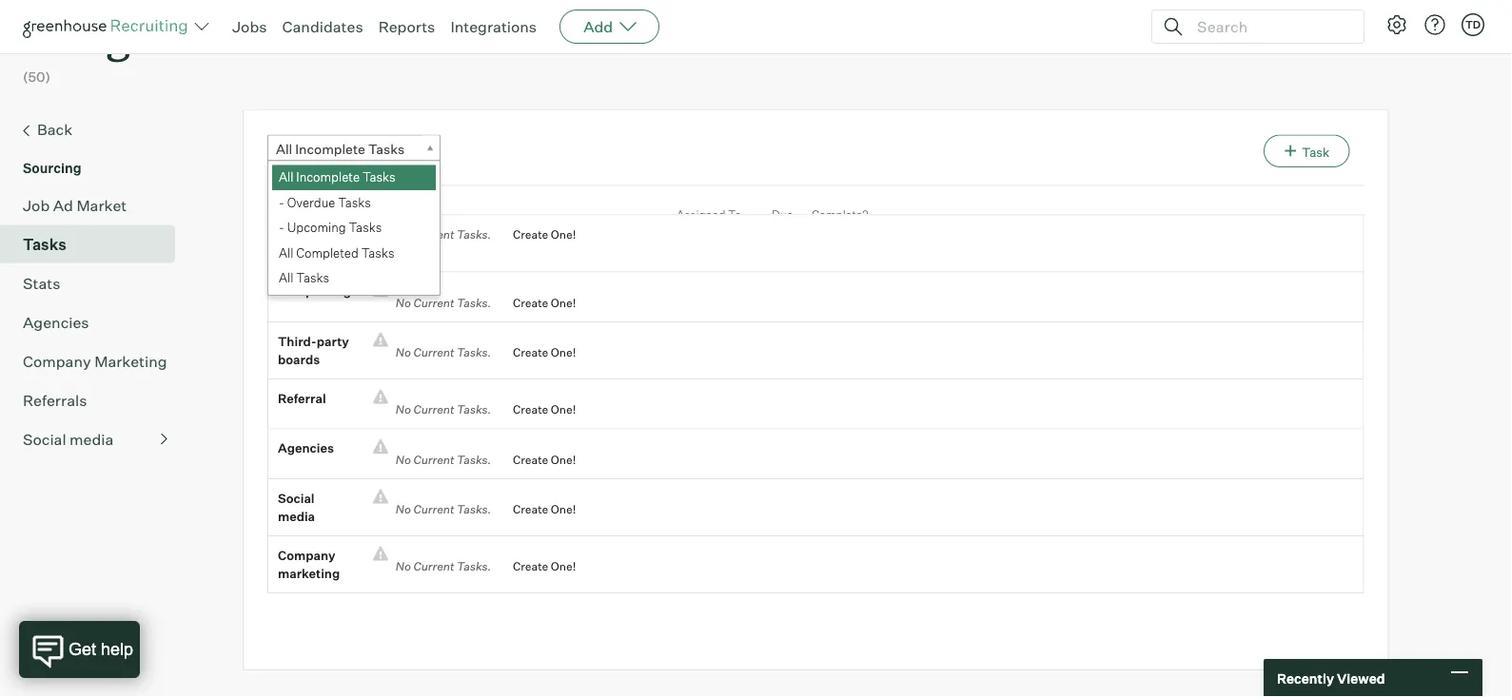 Task type: describe. For each thing, give the bounding box(es) containing it.
third-party boards
[[278, 334, 349, 368]]

incomplete for all incomplete tasks link
[[295, 141, 365, 157]]

jobs link
[[232, 17, 267, 36]]

marketing
[[94, 352, 167, 371]]

tasks. for company marketing
[[457, 560, 491, 574]]

party
[[317, 334, 349, 349]]

no for company marketing
[[396, 560, 411, 574]]

integrations link
[[451, 17, 537, 36]]

no current tasks. for company marketing
[[388, 560, 499, 574]]

create one! link for third-party boards
[[499, 344, 576, 362]]

create for third-party boards
[[513, 346, 548, 360]]

create for in person event
[[513, 227, 548, 241]]

create one! link for referral
[[499, 401, 576, 419]]

create for social media
[[513, 503, 548, 517]]

back
[[37, 120, 72, 139]]

referrals
[[23, 391, 87, 410]]

complete?
[[812, 207, 869, 221]]

candidates
[[282, 17, 363, 36]]

third-
[[278, 334, 317, 349]]

jobs
[[232, 17, 267, 36]]

tasks. for in person event
[[457, 227, 491, 241]]

company marketing link
[[23, 350, 167, 373]]

reports link
[[378, 17, 435, 36]]

incomplete for list box containing all incomplete tasks
[[296, 170, 360, 185]]

job ad market link
[[23, 194, 167, 217]]

no current tasks. for third-party boards
[[388, 346, 499, 360]]

create one! for third-party boards
[[513, 346, 576, 360]]

create one! for referral
[[513, 403, 576, 417]]

configure image
[[1386, 13, 1409, 36]]

create one! for agencies
[[513, 453, 576, 467]]

no for social media
[[396, 503, 411, 517]]

all completed tasks
[[279, 245, 394, 260]]

company marketing
[[23, 352, 167, 371]]

upcoming
[[287, 220, 346, 235]]

no for in person event
[[396, 227, 411, 241]]

job for job status:
[[1353, 28, 1379, 47]]

task for task
[[372, 207, 397, 221]]

recently
[[1277, 670, 1334, 687]]

tasks inside option
[[349, 220, 382, 235]]

one! for referral
[[551, 403, 576, 417]]

category
[[277, 207, 325, 221]]

Search text field
[[1192, 13, 1347, 40]]

in
[[278, 227, 289, 242]]

- upcoming tasks
[[279, 220, 382, 235]]

no current tasks. for in person event
[[388, 227, 499, 241]]

completed
[[296, 245, 359, 260]]

create one! link for company marketing
[[499, 558, 576, 576]]

no for third-party boards
[[396, 346, 411, 360]]

company marketing
[[278, 548, 340, 582]]

reports
[[378, 17, 435, 36]]

create one! for prospecting
[[513, 296, 576, 310]]

social inside social media link
[[23, 430, 66, 449]]

no for referral
[[396, 403, 411, 417]]

person
[[292, 227, 334, 242]]

tasks down - upcoming tasks option
[[361, 245, 394, 260]]

viewed
[[1337, 670, 1385, 687]]

all incomplete tasks for all incomplete tasks link
[[276, 141, 405, 157]]

designer link
[[23, 0, 196, 68]]

tasks. for social media
[[457, 503, 491, 517]]

tasks up the stats
[[23, 235, 66, 254]]

to
[[728, 207, 741, 221]]

create one! link for prospecting
[[499, 294, 576, 312]]

media inside social media link
[[70, 430, 114, 449]]

stats
[[23, 274, 60, 293]]

one! for prospecting
[[551, 296, 576, 310]]

create one! for company marketing
[[513, 560, 576, 574]]

td button
[[1462, 13, 1485, 36]]

one! for agencies
[[551, 453, 576, 467]]

one! for company marketing
[[551, 560, 576, 574]]

job status:
[[1353, 28, 1434, 47]]

current for referral
[[414, 403, 454, 417]]

tasks. for referral
[[457, 403, 491, 417]]

assigned to
[[677, 207, 741, 221]]

status:
[[1383, 28, 1434, 47]]

td button
[[1458, 10, 1488, 40]]

all incomplete tasks link
[[267, 135, 441, 162]]

no current tasks. for agencies
[[388, 453, 499, 467]]

one! for in person event
[[551, 227, 576, 241]]

all incomplete tasks for list box containing all incomplete tasks
[[279, 170, 396, 185]]

create one! link for agencies
[[499, 451, 576, 469]]

all tasks option
[[272, 266, 436, 291]]

all for all completed tasks option in the left of the page
[[279, 245, 294, 260]]

recently viewed
[[1277, 670, 1385, 687]]

designer
[[23, 8, 196, 64]]

list box containing all incomplete tasks
[[268, 165, 436, 291]]

market
[[77, 196, 127, 215]]



Task type: vqa. For each thing, say whether or not it's contained in the screenshot.
Mixed button corresponding to Verbal Communications
no



Task type: locate. For each thing, give the bounding box(es) containing it.
6 current from the top
[[414, 503, 454, 517]]

7 create from the top
[[513, 560, 548, 574]]

- for - upcoming tasks
[[279, 220, 284, 235]]

4 one! from the top
[[551, 403, 576, 417]]

4 tasks. from the top
[[457, 403, 491, 417]]

social inside social media
[[278, 491, 315, 506]]

(50)
[[23, 69, 50, 85]]

no current tasks. for referral
[[388, 403, 499, 417]]

1 one! from the top
[[551, 227, 576, 241]]

all incomplete tasks option
[[272, 165, 436, 191]]

6 create one! link from the top
[[499, 501, 576, 519]]

6 tasks. from the top
[[457, 503, 491, 517]]

0 horizontal spatial company
[[23, 352, 91, 371]]

5 no from the top
[[396, 453, 411, 467]]

current for social media
[[414, 503, 454, 517]]

0 vertical spatial -
[[279, 195, 284, 210]]

create one! link for in person event
[[499, 225, 576, 244]]

1 vertical spatial media
[[278, 509, 315, 525]]

add button
[[560, 10, 660, 44]]

tasks down completed on the left top of page
[[296, 270, 329, 286]]

1 vertical spatial all incomplete tasks
[[279, 170, 396, 185]]

1 horizontal spatial company
[[278, 548, 335, 563]]

5 create one! from the top
[[513, 453, 576, 467]]

0 vertical spatial social media
[[23, 430, 114, 449]]

company up referrals
[[23, 352, 91, 371]]

stats link
[[23, 272, 167, 295]]

create one! link for social media
[[499, 501, 576, 519]]

2 no from the top
[[396, 296, 411, 310]]

4 current from the top
[[414, 403, 454, 417]]

3 create from the top
[[513, 346, 548, 360]]

referral
[[278, 391, 326, 406]]

tasks down the - overdue tasks option
[[349, 220, 382, 235]]

tasks up the all incomplete tasks option at left top
[[368, 141, 405, 157]]

social media up company marketing
[[278, 491, 315, 525]]

assigned
[[677, 207, 726, 221]]

0 horizontal spatial agencies
[[23, 313, 89, 332]]

tasks
[[368, 141, 405, 157], [363, 170, 396, 185], [338, 195, 371, 210], [349, 220, 382, 235], [23, 235, 66, 254], [361, 245, 394, 260], [296, 270, 329, 286]]

tasks link
[[23, 233, 167, 256]]

media up company marketing
[[278, 509, 315, 525]]

-
[[279, 195, 284, 210], [279, 220, 284, 235]]

current for in person event
[[414, 227, 454, 241]]

current for company marketing
[[414, 560, 454, 574]]

social media down referrals
[[23, 430, 114, 449]]

- overdue tasks
[[279, 195, 371, 210]]

greenhouse recruiting image
[[23, 15, 194, 38]]

all
[[276, 141, 292, 157], [279, 170, 294, 185], [279, 245, 294, 260], [279, 270, 294, 286]]

1 no current tasks. from the top
[[388, 227, 499, 241]]

1 vertical spatial social
[[278, 491, 315, 506]]

- upcoming tasks option
[[272, 216, 436, 241]]

company for company marketing
[[23, 352, 91, 371]]

tasks. for agencies
[[457, 453, 491, 467]]

social media
[[23, 430, 114, 449], [278, 491, 315, 525]]

6 no from the top
[[396, 503, 411, 517]]

1 horizontal spatial social
[[278, 491, 315, 506]]

create one! for social media
[[513, 503, 576, 517]]

one! for third-party boards
[[551, 346, 576, 360]]

no for agencies
[[396, 453, 411, 467]]

1 create from the top
[[513, 227, 548, 241]]

tasks. for prospecting
[[457, 296, 491, 310]]

incomplete up the all incomplete tasks option at left top
[[295, 141, 365, 157]]

one! for social media
[[551, 503, 576, 517]]

all inside option
[[279, 170, 294, 185]]

create one!
[[513, 227, 576, 241], [513, 296, 576, 310], [513, 346, 576, 360], [513, 403, 576, 417], [513, 453, 576, 467], [513, 503, 576, 517], [513, 560, 576, 574]]

1 vertical spatial agencies
[[278, 441, 334, 456]]

0 horizontal spatial job
[[23, 196, 50, 215]]

0 horizontal spatial social
[[23, 430, 66, 449]]

1 horizontal spatial social media
[[278, 491, 315, 525]]

incomplete
[[295, 141, 365, 157], [296, 170, 360, 185]]

6 no current tasks. from the top
[[388, 503, 499, 517]]

marketing
[[278, 566, 340, 582]]

company
[[23, 352, 91, 371], [278, 548, 335, 563]]

one!
[[551, 227, 576, 241], [551, 296, 576, 310], [551, 346, 576, 360], [551, 403, 576, 417], [551, 453, 576, 467], [551, 503, 576, 517], [551, 560, 576, 574]]

back link
[[23, 118, 167, 142]]

boards
[[278, 352, 320, 368]]

1 horizontal spatial task
[[1302, 144, 1330, 160]]

1 horizontal spatial media
[[278, 509, 315, 525]]

incomplete inside option
[[296, 170, 360, 185]]

3 no from the top
[[396, 346, 411, 360]]

2 tasks. from the top
[[457, 296, 491, 310]]

7 no from the top
[[396, 560, 411, 574]]

5 create one! link from the top
[[499, 451, 576, 469]]

candidates link
[[282, 17, 363, 36]]

social down referrals
[[23, 430, 66, 449]]

0 vertical spatial agencies
[[23, 313, 89, 332]]

create
[[513, 227, 548, 241], [513, 296, 548, 310], [513, 346, 548, 360], [513, 403, 548, 417], [513, 453, 548, 467], [513, 503, 548, 517], [513, 560, 548, 574]]

0 horizontal spatial social media
[[23, 430, 114, 449]]

5 one! from the top
[[551, 453, 576, 467]]

- inside option
[[279, 220, 284, 235]]

social media link
[[23, 428, 167, 451]]

- left overdue
[[279, 195, 284, 210]]

current for prospecting
[[414, 296, 454, 310]]

0 vertical spatial company
[[23, 352, 91, 371]]

5 current from the top
[[414, 453, 454, 467]]

7 no current tasks. from the top
[[388, 560, 499, 574]]

1 vertical spatial job
[[23, 196, 50, 215]]

due
[[772, 207, 793, 221]]

7 create one! link from the top
[[499, 558, 576, 576]]

7 create one! from the top
[[513, 560, 576, 574]]

3 tasks. from the top
[[457, 346, 491, 360]]

1 vertical spatial -
[[279, 220, 284, 235]]

in person event
[[278, 227, 334, 260]]

overdue
[[287, 195, 335, 210]]

1 - from the top
[[279, 195, 284, 210]]

current for agencies
[[414, 453, 454, 467]]

all incomplete tasks up the all incomplete tasks option at left top
[[276, 141, 405, 157]]

2 create one! from the top
[[513, 296, 576, 310]]

0 vertical spatial all incomplete tasks
[[276, 141, 405, 157]]

task for sourcing
[[1302, 144, 1330, 160]]

social up company marketing
[[278, 491, 315, 506]]

2 one! from the top
[[551, 296, 576, 310]]

job left ad
[[23, 196, 50, 215]]

1 horizontal spatial agencies
[[278, 441, 334, 456]]

media
[[70, 430, 114, 449], [278, 509, 315, 525]]

2 no current tasks. from the top
[[388, 296, 499, 310]]

2 - from the top
[[279, 220, 284, 235]]

job
[[1353, 28, 1379, 47], [23, 196, 50, 215]]

all tasks
[[279, 270, 329, 286]]

3 current from the top
[[414, 346, 454, 360]]

7 one! from the top
[[551, 560, 576, 574]]

- inside option
[[279, 195, 284, 210]]

2 current from the top
[[414, 296, 454, 310]]

company inside company marketing
[[278, 548, 335, 563]]

4 no current tasks. from the top
[[388, 403, 499, 417]]

1 current from the top
[[414, 227, 454, 241]]

1 vertical spatial company
[[278, 548, 335, 563]]

0 vertical spatial job
[[1353, 28, 1379, 47]]

no current tasks.
[[388, 227, 499, 241], [388, 296, 499, 310], [388, 346, 499, 360], [388, 403, 499, 417], [388, 453, 499, 467], [388, 503, 499, 517], [388, 560, 499, 574]]

0 horizontal spatial task
[[372, 207, 397, 221]]

3 create one! from the top
[[513, 346, 576, 360]]

company up marketing
[[278, 548, 335, 563]]

1 vertical spatial task
[[372, 207, 397, 221]]

1 no from the top
[[396, 227, 411, 241]]

ad
[[53, 196, 73, 215]]

1 vertical spatial social media
[[278, 491, 315, 525]]

create one! for in person event
[[513, 227, 576, 241]]

3 no current tasks. from the top
[[388, 346, 499, 360]]

7 current from the top
[[414, 560, 454, 574]]

job ad market
[[23, 196, 127, 215]]

- for - overdue tasks
[[279, 195, 284, 210]]

4 create one! link from the top
[[499, 401, 576, 419]]

prospecting
[[278, 284, 351, 299]]

current for third-party boards
[[414, 346, 454, 360]]

3 create one! link from the top
[[499, 344, 576, 362]]

all for all tasks option in the top of the page
[[279, 270, 294, 286]]

no
[[396, 227, 411, 241], [396, 296, 411, 310], [396, 346, 411, 360], [396, 403, 411, 417], [396, 453, 411, 467], [396, 503, 411, 517], [396, 560, 411, 574]]

no current tasks. for social media
[[388, 503, 499, 517]]

0 vertical spatial media
[[70, 430, 114, 449]]

2 create from the top
[[513, 296, 548, 310]]

td
[[1466, 18, 1481, 31]]

6 create one! from the top
[[513, 503, 576, 517]]

0 vertical spatial incomplete
[[295, 141, 365, 157]]

create for company marketing
[[513, 560, 548, 574]]

7 tasks. from the top
[[457, 560, 491, 574]]

agencies down referral
[[278, 441, 334, 456]]

1 tasks. from the top
[[457, 227, 491, 241]]

social
[[23, 430, 66, 449], [278, 491, 315, 506]]

no for prospecting
[[396, 296, 411, 310]]

no current tasks. for prospecting
[[388, 296, 499, 310]]

sourcing
[[23, 160, 81, 176]]

create for prospecting
[[513, 296, 548, 310]]

tasks inside option
[[363, 170, 396, 185]]

company for company marketing
[[278, 548, 335, 563]]

all incomplete tasks
[[276, 141, 405, 157], [279, 170, 396, 185]]

tasks up the - overdue tasks option
[[363, 170, 396, 185]]

5 create from the top
[[513, 453, 548, 467]]

0 vertical spatial social
[[23, 430, 66, 449]]

tasks down the all incomplete tasks option at left top
[[338, 195, 371, 210]]

all incomplete tasks inside option
[[279, 170, 396, 185]]

3 one! from the top
[[551, 346, 576, 360]]

agencies
[[23, 313, 89, 332], [278, 441, 334, 456]]

all for the all incomplete tasks option at left top
[[279, 170, 294, 185]]

integrations
[[451, 17, 537, 36]]

4 no from the top
[[396, 403, 411, 417]]

all completed tasks option
[[272, 241, 436, 266]]

current
[[414, 227, 454, 241], [414, 296, 454, 310], [414, 346, 454, 360], [414, 403, 454, 417], [414, 453, 454, 467], [414, 503, 454, 517], [414, 560, 454, 574]]

0 horizontal spatial media
[[70, 430, 114, 449]]

- overdue tasks option
[[272, 191, 436, 216]]

create for agencies
[[513, 453, 548, 467]]

5 tasks. from the top
[[457, 453, 491, 467]]

media down referrals link
[[70, 430, 114, 449]]

1 horizontal spatial job
[[1353, 28, 1379, 47]]

0 vertical spatial task
[[1302, 144, 1330, 160]]

2 create one! link from the top
[[499, 294, 576, 312]]

list box
[[268, 165, 436, 291]]

agencies down the stats
[[23, 313, 89, 332]]

open
[[1450, 28, 1488, 47]]

- up event
[[279, 220, 284, 235]]

job left configure image
[[1353, 28, 1379, 47]]

designer (50)
[[23, 8, 196, 85]]

incomplete up - overdue tasks at top left
[[296, 170, 360, 185]]

job for job ad market
[[23, 196, 50, 215]]

agencies link
[[23, 311, 167, 334]]

tasks. for third-party boards
[[457, 346, 491, 360]]

1 create one! from the top
[[513, 227, 576, 241]]

event
[[278, 245, 311, 260]]

create for referral
[[513, 403, 548, 417]]

5 no current tasks. from the top
[[388, 453, 499, 467]]

4 create one! from the top
[[513, 403, 576, 417]]

tasks.
[[457, 227, 491, 241], [457, 296, 491, 310], [457, 346, 491, 360], [457, 403, 491, 417], [457, 453, 491, 467], [457, 503, 491, 517], [457, 560, 491, 574]]

1 vertical spatial incomplete
[[296, 170, 360, 185]]

all incomplete tasks up - overdue tasks at top left
[[279, 170, 396, 185]]

add
[[584, 17, 613, 36]]

company inside "link"
[[23, 352, 91, 371]]

4 create from the top
[[513, 403, 548, 417]]

referrals link
[[23, 389, 167, 412]]

6 one! from the top
[[551, 503, 576, 517]]

task
[[1302, 144, 1330, 160], [372, 207, 397, 221]]

create one! link
[[499, 225, 576, 244], [499, 294, 576, 312], [499, 344, 576, 362], [499, 401, 576, 419], [499, 451, 576, 469], [499, 501, 576, 519], [499, 558, 576, 576]]

1 create one! link from the top
[[499, 225, 576, 244]]

6 create from the top
[[513, 503, 548, 517]]



